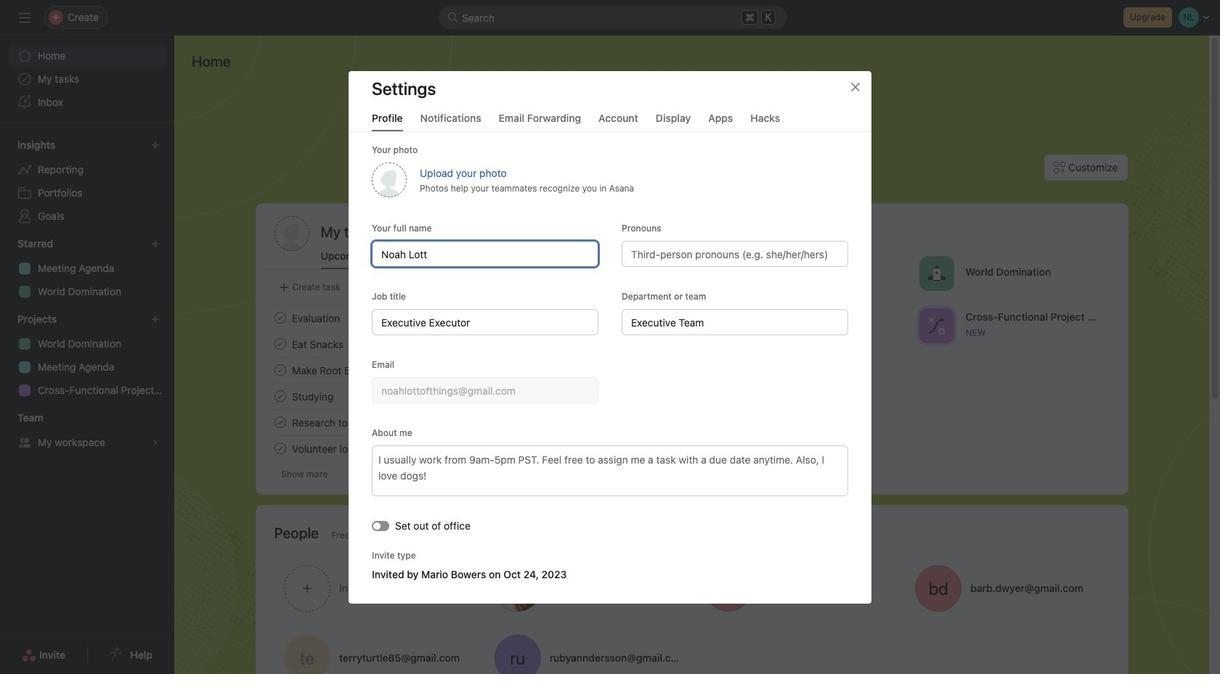 Task type: locate. For each thing, give the bounding box(es) containing it.
None text field
[[372, 241, 598, 267], [372, 309, 598, 335], [372, 377, 598, 403], [372, 241, 598, 267], [372, 309, 598, 335], [372, 377, 598, 403]]

Mark complete checkbox
[[271, 362, 289, 379], [271, 388, 289, 405], [271, 414, 289, 431]]

2 mark complete image from the top
[[271, 362, 289, 379]]

upload new photo image
[[372, 162, 407, 197]]

mark complete image
[[271, 309, 289, 327], [271, 362, 289, 379], [271, 388, 289, 405], [271, 440, 289, 458]]

mark complete image for first mark complete option from the bottom of the page
[[271, 414, 289, 431]]

1 mark complete checkbox from the top
[[271, 309, 289, 327]]

insights element
[[0, 132, 174, 231]]

Third-person pronouns (e.g. she/her/hers) text field
[[622, 241, 848, 267]]

1 vertical spatial mark complete image
[[271, 414, 289, 431]]

3 mark complete checkbox from the top
[[271, 440, 289, 458]]

0 vertical spatial mark complete checkbox
[[271, 362, 289, 379]]

add profile photo image
[[274, 216, 309, 251]]

1 vertical spatial mark complete checkbox
[[271, 388, 289, 405]]

rocket image
[[927, 265, 945, 282]]

board image
[[730, 317, 748, 334]]

mark complete image for 2nd mark complete option from the top
[[271, 388, 289, 405]]

2 mark complete checkbox from the top
[[271, 388, 289, 405]]

1 vertical spatial mark complete checkbox
[[271, 336, 289, 353]]

3 mark complete image from the top
[[271, 388, 289, 405]]

2 vertical spatial mark complete checkbox
[[271, 440, 289, 458]]

mark complete image for third mark complete checkbox from the top of the page
[[271, 440, 289, 458]]

1 mark complete image from the top
[[271, 336, 289, 353]]

mark complete image for first mark complete option from the top
[[271, 362, 289, 379]]

2 vertical spatial mark complete checkbox
[[271, 414, 289, 431]]

None text field
[[622, 309, 848, 335]]

switch
[[372, 521, 389, 531]]

Mark complete checkbox
[[271, 309, 289, 327], [271, 336, 289, 353], [271, 440, 289, 458]]

global element
[[0, 36, 174, 123]]

0 vertical spatial mark complete checkbox
[[271, 309, 289, 327]]

1 mark complete image from the top
[[271, 309, 289, 327]]

0 vertical spatial mark complete image
[[271, 336, 289, 353]]

2 mark complete image from the top
[[271, 414, 289, 431]]

4 mark complete image from the top
[[271, 440, 289, 458]]

mark complete image
[[271, 336, 289, 353], [271, 414, 289, 431]]



Task type: describe. For each thing, give the bounding box(es) containing it.
teams element
[[0, 405, 174, 458]]

1 mark complete checkbox from the top
[[271, 362, 289, 379]]

mark complete image for 2nd mark complete checkbox from the bottom
[[271, 336, 289, 353]]

3 mark complete checkbox from the top
[[271, 414, 289, 431]]

line_and_symbols image
[[927, 317, 945, 334]]

mark complete image for 1st mark complete checkbox
[[271, 309, 289, 327]]

2 mark complete checkbox from the top
[[271, 336, 289, 353]]

close image
[[850, 81, 861, 93]]

hide sidebar image
[[19, 12, 31, 23]]

prominent image
[[447, 12, 459, 23]]

I usually work from 9am-5pm PST. Feel free to assign me a task with a due date anytime. Also, I love dogs! text field
[[372, 446, 848, 496]]

projects element
[[0, 307, 174, 405]]

starred element
[[0, 231, 174, 307]]



Task type: vqa. For each thing, say whether or not it's contained in the screenshot.
'Mark complete' checkbox related to 'Task name' TEXT FIELD inside Meetings cell
no



